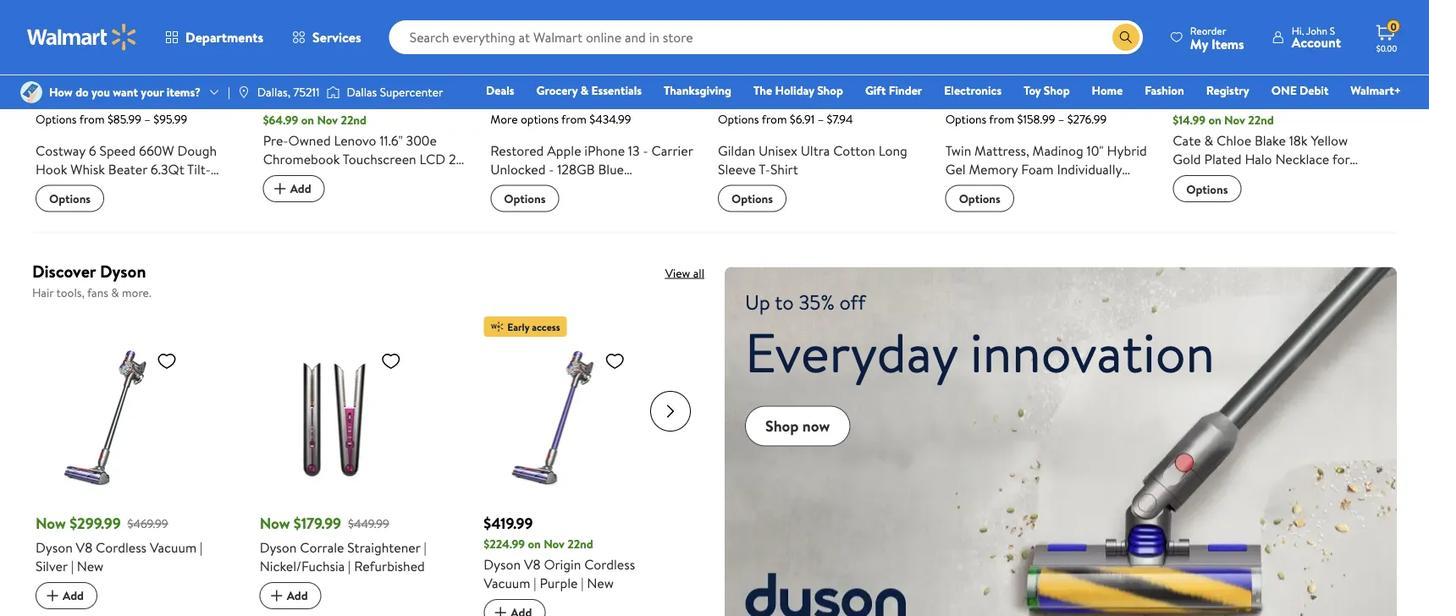 Task type: vqa. For each thing, say whether or not it's contained in the screenshot.
the Starters
no



Task type: locate. For each thing, give the bounding box(es) containing it.
1 vertical spatial $158.99
[[1018, 111, 1056, 128]]

4 from from the left
[[990, 111, 1015, 128]]

supercenter
[[380, 84, 443, 100]]

next slide for hero3across list image
[[651, 391, 691, 432]]

options down 'how'
[[36, 111, 77, 128]]

options link down t-
[[718, 185, 787, 212]]

from down $579.00 on the left top of page
[[562, 111, 587, 128]]

22nd up blake
[[1249, 112, 1275, 128]]

$85.99
[[70, 89, 114, 110], [107, 111, 141, 128]]

– for $158.99
[[1059, 111, 1065, 128]]

now inside now $158.99 $178.99 options from $158.99 – $276.99
[[946, 89, 976, 110]]

1 horizontal spatial  image
[[237, 86, 251, 99]]

now $6.91 $7.68 options from $6.91 – $7.94
[[718, 89, 854, 128]]

unlocked
[[491, 160, 546, 178]]

foam
[[1022, 160, 1054, 178]]

& right cate
[[1205, 131, 1214, 150]]

options link for now $158.99
[[946, 185, 1015, 212]]

1 vertical spatial $85.99
[[107, 111, 141, 128]]

2 horizontal spatial nov
[[1225, 112, 1246, 128]]

pocket
[[946, 178, 987, 197]]

new inside the now $299.99 $469.99 dyson v8 cordless vacuum | silver | new
[[77, 557, 104, 576]]

twin
[[946, 141, 972, 160], [1114, 178, 1140, 197]]

0 horizontal spatial memory
[[387, 206, 436, 225]]

now left $179.99
[[260, 513, 290, 535]]

- left 128gb
[[549, 160, 554, 178]]

now left do
[[36, 89, 66, 110]]

– down $169.00
[[144, 111, 151, 128]]

– inside now $85.99 $169.00 options from $85.99 – $95.99
[[144, 111, 151, 128]]

from down you
[[79, 111, 105, 128]]

0 vertical spatial $6.91
[[752, 89, 785, 110]]

add to cart image for $84.99
[[270, 179, 290, 199]]

food
[[70, 178, 100, 197]]

0 horizontal spatial –
[[144, 111, 151, 128]]

0 horizontal spatial for
[[1248, 187, 1265, 206]]

shop up $7.94
[[818, 82, 844, 99]]

– inside now $158.99 $178.99 options from $158.99 – $276.99
[[1059, 111, 1065, 128]]

dyson inside $419.99 $224.99 on nov 22nd dyson v8 origin  cordless vacuum | purple | new
[[484, 556, 521, 574]]

22nd for $84.99
[[341, 112, 367, 128]]

13
[[628, 141, 640, 160]]

dyson down $224.99
[[484, 556, 521, 574]]

carrier
[[652, 141, 693, 160]]

touchscreen
[[343, 150, 417, 169]]

3 from from the left
[[762, 111, 787, 128]]

options link down whisk
[[36, 185, 104, 212]]

1 horizontal spatial cordless
[[585, 556, 636, 574]]

tools,
[[56, 284, 85, 301]]

0 horizontal spatial cordless
[[96, 539, 147, 557]]

 image right 75211
[[327, 84, 340, 101]]

2 horizontal spatial  image
[[327, 84, 340, 101]]

product group containing now $85.99
[[36, 0, 239, 212]]

now inside now $179.99 $449.99 dyson corrale straightener | nickel/fuchsia | refurbished
[[260, 513, 290, 535]]

on inside $419.99 $224.99 on nov 22nd dyson v8 origin  cordless vacuum | purple | new
[[528, 536, 541, 553]]

fans
[[87, 284, 108, 301]]

from
[[79, 111, 105, 128], [562, 111, 587, 128], [762, 111, 787, 128], [990, 111, 1015, 128]]

add button for $64.99
[[263, 175, 325, 203]]

2 add to cart image from the left
[[267, 586, 287, 607]]

dyson down $299.99
[[36, 539, 73, 557]]

from inside now $85.99 $169.00 options from $85.99 – $95.99
[[79, 111, 105, 128]]

22nd inside $84.99 $64.99 on nov 22nd pre-owned lenovo 11.6" 300e chromebook touchscreen lcd 2 in 1 chromebook - mediatek m8173c quad-core 2.1ghz 4gb lpddr3 32gb flash memory chrome os model 81h00000us (good)
[[341, 112, 367, 128]]

2 from from the left
[[562, 111, 587, 128]]

22nd
[[341, 112, 367, 128], [1249, 112, 1275, 128], [568, 536, 594, 553]]

$276.99
[[1068, 111, 1107, 128]]

nov up owned
[[317, 112, 338, 128]]

1 vertical spatial memory
[[387, 206, 436, 225]]

now $299.99 $469.99 dyson v8 cordless vacuum | silver | new
[[36, 513, 203, 576]]

now up silver
[[36, 513, 66, 535]]

now right finder
[[946, 89, 976, 110]]

cordless
[[96, 539, 147, 557], [585, 556, 636, 574]]

owned
[[288, 131, 331, 150]]

0 vertical spatial twin
[[946, 141, 972, 160]]

add to cart image up lpddr3
[[270, 179, 290, 199]]

| inside $19.99 $150.00 $14.99 on nov 22nd cate & chloe blake 18k yellow gold plated halo necklace for women | cz crystal necklace, jewelry gift for her
[[1222, 169, 1224, 187]]

$178.99
[[1037, 91, 1074, 108]]

memory down mediatek
[[387, 206, 436, 225]]

options down whisk
[[49, 190, 91, 207]]

2 horizontal spatial 22nd
[[1249, 112, 1275, 128]]

v8 left "origin"
[[524, 556, 541, 574]]

t-
[[759, 160, 771, 178]]

for left her
[[1248, 187, 1265, 206]]

gildan
[[718, 141, 756, 160]]

0 horizontal spatial vacuum
[[150, 539, 197, 557]]

from inside now $158.99 $178.99 options from $158.99 – $276.99
[[990, 111, 1015, 128]]

twin up pocket
[[946, 141, 972, 160]]

electronics
[[945, 82, 1002, 99]]

0 horizontal spatial &
[[111, 284, 119, 301]]

6
[[89, 141, 96, 160]]

&
[[581, 82, 589, 99], [1205, 131, 1214, 150], [111, 284, 119, 301]]

dyson up more.
[[100, 259, 146, 283]]

2 horizontal spatial on
[[1209, 112, 1222, 128]]

0 horizontal spatial  image
[[20, 81, 42, 103]]

now inside now $85.99 $169.00 options from $85.99 – $95.99
[[36, 89, 66, 110]]

10"
[[1087, 141, 1104, 160]]

1 vertical spatial $6.91
[[790, 111, 815, 128]]

0 vertical spatial add to cart image
[[270, 179, 290, 199]]

chloe
[[1217, 131, 1252, 150]]

add to cart image down $224.99
[[491, 603, 511, 617]]

0 horizontal spatial -
[[365, 169, 370, 187]]

300e
[[406, 131, 437, 150]]

nov up "origin"
[[544, 536, 565, 553]]

& inside discover dyson hair tools, fans & more.
[[111, 284, 119, 301]]

 image left 'how'
[[20, 81, 42, 103]]

1 – from the left
[[144, 111, 151, 128]]

$169.00
[[121, 91, 159, 108]]

stand
[[103, 178, 136, 197]]

now for now $85.99
[[36, 89, 66, 110]]

dyson v8 cordless vacuum | silver | new image
[[36, 344, 184, 492]]

dyson corrale straightener | nickel/fuchsia | refurbished image
[[260, 344, 408, 492]]

dyson left corrale
[[260, 539, 297, 557]]

– down $178.99
[[1059, 111, 1065, 128]]

1 horizontal spatial for
[[1333, 150, 1351, 169]]

add to cart image down nickel/fuchsia
[[267, 586, 287, 607]]

 image left dallas,
[[237, 86, 251, 99]]

Walmart Site-Wide search field
[[389, 20, 1144, 54]]

1 horizontal spatial $6.91
[[790, 111, 815, 128]]

0 horizontal spatial v8
[[76, 539, 93, 557]]

options down gel
[[960, 190, 1001, 207]]

1 add to cart image from the left
[[42, 586, 63, 607]]

on right $14.99
[[1209, 112, 1222, 128]]

gift left finder
[[866, 82, 886, 99]]

1 vertical spatial gift
[[1222, 187, 1245, 206]]

twin down hybrid
[[1114, 178, 1140, 197]]

halo
[[1246, 150, 1273, 169]]

options link for now $85.99
[[36, 185, 104, 212]]

necklace
[[1276, 150, 1330, 169]]

long
[[879, 141, 908, 160]]

vacuum down $469.99
[[150, 539, 197, 557]]

search icon image
[[1120, 30, 1133, 44]]

on right $224.99
[[528, 536, 541, 553]]

add button up lpddr3
[[263, 175, 325, 203]]

new right silver
[[77, 557, 104, 576]]

0 vertical spatial $158.99
[[980, 89, 1030, 110]]

1 horizontal spatial v8
[[524, 556, 541, 574]]

2 horizontal spatial shop
[[1044, 82, 1070, 99]]

items?
[[167, 84, 201, 100]]

jewelry
[[1174, 187, 1218, 206]]

do
[[76, 84, 89, 100]]

1 horizontal spatial add to cart image
[[267, 586, 287, 607]]

1 vertical spatial &
[[1205, 131, 1214, 150]]

add to cart image for add button related to $299.99
[[42, 586, 63, 607]]

options inside restored apple iphone 13 - carrier unlocked - 128gb blue (refurbished) options
[[504, 190, 546, 207]]

add to cart image down silver
[[42, 586, 63, 607]]

chromebook
[[263, 150, 340, 169], [284, 169, 361, 187]]

$579.00
[[553, 91, 593, 108]]

purple
[[540, 574, 578, 593]]

core
[[351, 187, 377, 206]]

view
[[666, 265, 691, 281]]

product group containing now $6.91
[[718, 0, 922, 212]]

0 vertical spatial &
[[581, 82, 589, 99]]

memory right gel
[[970, 160, 1019, 178]]

add to favorites list, dyson v8 origin  cordless vacuum | purple | new image
[[605, 351, 625, 372]]

now for now $158.99
[[946, 89, 976, 110]]

options link down unlocked
[[491, 185, 560, 212]]

& right the grocery
[[581, 82, 589, 99]]

& right fans
[[111, 284, 119, 301]]

nov for $84.99
[[317, 112, 338, 128]]

on inside $84.99 $64.99 on nov 22nd pre-owned lenovo 11.6" 300e chromebook touchscreen lcd 2 in 1 chromebook - mediatek m8173c quad-core 2.1ghz 4gb lpddr3 32gb flash memory chrome os model 81h00000us (good)
[[301, 112, 314, 128]]

1 horizontal spatial gift
[[1222, 187, 1245, 206]]

$469.99
[[128, 516, 168, 532]]

$14.99
[[1174, 112, 1206, 128]]

deals
[[486, 82, 515, 99]]

0 vertical spatial $85.99
[[70, 89, 114, 110]]

1 vertical spatial vacuum
[[484, 574, 531, 593]]

1 vertical spatial for
[[1248, 187, 1265, 206]]

|
[[228, 84, 230, 100], [1222, 169, 1224, 187], [200, 539, 203, 557], [424, 539, 427, 557], [71, 557, 74, 576], [348, 557, 351, 576], [534, 574, 537, 593], [581, 574, 584, 593]]

add button for $299.99
[[36, 583, 97, 610]]

walmart+
[[1351, 82, 1402, 99]]

gildan unisex ultra cotton long sleeve t-shirt image
[[718, 0, 867, 68]]

new right purple
[[587, 574, 614, 593]]

2.1ghz
[[381, 187, 420, 206]]

product group containing $449.00
[[491, 0, 695, 212]]

options up gildan
[[718, 111, 760, 128]]

shop
[[818, 82, 844, 99], [1044, 82, 1070, 99], [766, 416, 799, 437]]

add right 1
[[290, 180, 311, 197]]

0 vertical spatial vacuum
[[150, 539, 197, 557]]

0 vertical spatial gift
[[866, 82, 886, 99]]

add to cart image
[[42, 586, 63, 607], [267, 586, 287, 607]]

- right "13"
[[643, 141, 649, 160]]

0 horizontal spatial $6.91
[[752, 89, 785, 110]]

0 horizontal spatial add to cart image
[[42, 586, 63, 607]]

cotton
[[834, 141, 876, 160]]

1 horizontal spatial on
[[528, 536, 541, 553]]

restored
[[491, 141, 544, 160]]

options down electronics on the right of the page
[[946, 111, 987, 128]]

product group containing $84.99
[[263, 0, 467, 262]]

options inside now $6.91 $7.68 options from $6.91 – $7.94
[[718, 111, 760, 128]]

toy shop
[[1024, 82, 1070, 99]]

shop left now
[[766, 416, 799, 437]]

you
[[92, 84, 110, 100]]

add button down silver
[[36, 583, 97, 610]]

1 horizontal spatial –
[[818, 111, 824, 128]]

add to cart image
[[270, 179, 290, 199], [491, 603, 511, 617]]

from down the
[[762, 111, 787, 128]]

0 horizontal spatial nov
[[317, 112, 338, 128]]

women
[[1174, 169, 1218, 187]]

0 horizontal spatial add to cart image
[[270, 179, 290, 199]]

shop right toy
[[1044, 82, 1070, 99]]

0 vertical spatial memory
[[970, 160, 1019, 178]]

from up mattress,
[[990, 111, 1015, 128]]

the holiday shop
[[754, 82, 844, 99]]

for right the necklace
[[1333, 150, 1351, 169]]

1 horizontal spatial new
[[587, 574, 614, 593]]

v8 inside $419.99 $224.99 on nov 22nd dyson v8 origin  cordless vacuum | purple | new
[[524, 556, 541, 574]]

gift
[[866, 82, 886, 99], [1222, 187, 1245, 206]]

$7.94
[[827, 111, 854, 128]]

cordless down $299.99
[[96, 539, 147, 557]]

 image for dallas supercenter
[[327, 84, 340, 101]]

0 horizontal spatial gift
[[866, 82, 886, 99]]

v8 down $299.99
[[76, 539, 93, 557]]

2 horizontal spatial &
[[1205, 131, 1214, 150]]

fashion
[[1146, 82, 1185, 99]]

from inside '$449.00 $579.00 more options from $434.99'
[[562, 111, 587, 128]]

now left the
[[718, 89, 749, 110]]

head
[[36, 178, 67, 197]]

Search search field
[[389, 20, 1144, 54]]

1 horizontal spatial nov
[[544, 536, 565, 553]]

options down unlocked
[[504, 190, 546, 207]]

cordless right "origin"
[[585, 556, 636, 574]]

v8 inside the now $299.99 $469.99 dyson v8 cordless vacuum | silver | new
[[76, 539, 93, 557]]

1 horizontal spatial 22nd
[[568, 536, 594, 553]]

- left mediatek
[[365, 169, 370, 187]]

os
[[314, 225, 333, 243]]

departments button
[[151, 17, 278, 58]]

nov inside $84.99 $64.99 on nov 22nd pre-owned lenovo 11.6" 300e chromebook touchscreen lcd 2 in 1 chromebook - mediatek m8173c quad-core 2.1ghz 4gb lpddr3 32gb flash memory chrome os model 81h00000us (good)
[[317, 112, 338, 128]]

product group
[[36, 0, 239, 212], [263, 0, 467, 262], [491, 0, 695, 212], [718, 0, 922, 212], [946, 0, 1150, 212], [1174, 0, 1377, 212], [36, 310, 236, 617], [260, 310, 460, 617], [484, 310, 684, 617]]

1
[[277, 169, 281, 187]]

22nd inside $419.99 $224.99 on nov 22nd dyson v8 origin  cordless vacuum | purple | new
[[568, 536, 594, 553]]

restored apple iphone 13 - carrier unlocked - 128gb blue (refurbished) options
[[491, 141, 693, 207]]

gift right jewelry
[[1222, 187, 1245, 206]]

– inside now $6.91 $7.68 options from $6.91 – $7.94
[[818, 111, 824, 128]]

add down silver
[[63, 588, 84, 604]]

0 horizontal spatial shop
[[766, 416, 799, 437]]

1 horizontal spatial twin
[[1114, 178, 1140, 197]]

1 from from the left
[[79, 111, 105, 128]]

3 – from the left
[[1059, 111, 1065, 128]]

plated
[[1205, 150, 1242, 169]]

0 horizontal spatial on
[[301, 112, 314, 128]]

& inside $19.99 $150.00 $14.99 on nov 22nd cate & chloe blake 18k yellow gold plated halo necklace for women | cz crystal necklace, jewelry gift for her
[[1205, 131, 1214, 150]]

options link down gel
[[946, 185, 1015, 212]]

nov up 'chloe'
[[1225, 112, 1246, 128]]

1 horizontal spatial memory
[[970, 160, 1019, 178]]

new inside $419.99 $224.99 on nov 22nd dyson v8 origin  cordless vacuum | purple | new
[[587, 574, 614, 593]]

22nd for $419.99
[[568, 536, 594, 553]]

2 – from the left
[[818, 111, 824, 128]]

tilt-
[[187, 160, 211, 178]]

now inside the now $299.99 $469.99 dyson v8 cordless vacuum | silver | new
[[36, 513, 66, 535]]

costway 6 speed 660w dough hook whisk beater 6.3qt tilt- head food stand mixer white options
[[36, 141, 217, 207]]

from for $6.91
[[762, 111, 787, 128]]

add to favorites list, dyson v8 cordless vacuum | silver | new image
[[157, 351, 177, 372]]

0 horizontal spatial 22nd
[[341, 112, 367, 128]]

gift inside $19.99 $150.00 $14.99 on nov 22nd cate & chloe blake 18k yellow gold plated halo necklace for women | cz crystal necklace, jewelry gift for her
[[1222, 187, 1245, 206]]

2 horizontal spatial –
[[1059, 111, 1065, 128]]

vacuum down $224.99
[[484, 574, 531, 593]]

add to cart image inside add button
[[270, 179, 290, 199]]

1 horizontal spatial vacuum
[[484, 574, 531, 593]]

$7.68
[[792, 91, 818, 108]]

$84.99 $64.99 on nov 22nd pre-owned lenovo 11.6" 300e chromebook touchscreen lcd 2 in 1 chromebook - mediatek m8173c quad-core 2.1ghz 4gb lpddr3 32gb flash memory chrome os model 81h00000us (good)
[[263, 89, 456, 262]]

1 vertical spatial add to cart image
[[491, 603, 511, 617]]

nov inside $419.99 $224.99 on nov 22nd dyson v8 origin  cordless vacuum | purple | new
[[544, 536, 565, 553]]

discover
[[32, 259, 96, 283]]

2 vertical spatial &
[[111, 284, 119, 301]]

22nd up "origin"
[[568, 536, 594, 553]]

22nd up lenovo at the left of page
[[341, 112, 367, 128]]

2 horizontal spatial -
[[643, 141, 649, 160]]

items
[[1212, 34, 1245, 53]]

sleeve
[[718, 160, 756, 178]]

more.
[[122, 284, 151, 301]]

from inside now $6.91 $7.68 options from $6.91 – $7.94
[[762, 111, 787, 128]]

1 horizontal spatial add to cart image
[[491, 603, 511, 617]]

now inside now $6.91 $7.68 options from $6.91 – $7.94
[[718, 89, 749, 110]]

on inside $19.99 $150.00 $14.99 on nov 22nd cate & chloe blake 18k yellow gold plated halo necklace for women | cz crystal necklace, jewelry gift for her
[[1209, 112, 1222, 128]]

on up owned
[[301, 112, 314, 128]]

services button
[[278, 17, 376, 58]]

dyson inside now $179.99 $449.99 dyson corrale straightener | nickel/fuchsia | refurbished
[[260, 539, 297, 557]]

twin mattress, madinog 10" hybrid gel memory foam individually pocket innerspring mattress twin image
[[946, 0, 1094, 68]]

toy shop link
[[1017, 81, 1078, 100]]

now $158.99 $178.99 options from $158.99 – $276.99
[[946, 89, 1107, 128]]

$64.99
[[263, 112, 298, 128]]

gift finder link
[[858, 81, 930, 100]]

– left $7.94
[[818, 111, 824, 128]]

now $85.99 $169.00 options from $85.99 – $95.99
[[36, 89, 187, 128]]

add to favorites list, dyson corrale straightener | nickel/fuchsia | refurbished image
[[381, 351, 401, 372]]

0 horizontal spatial new
[[77, 557, 104, 576]]

 image
[[20, 81, 42, 103], [327, 84, 340, 101], [237, 86, 251, 99]]



Task type: describe. For each thing, give the bounding box(es) containing it.
toy
[[1024, 82, 1042, 99]]

speed
[[100, 141, 136, 160]]

(good)
[[263, 243, 305, 262]]

4gb
[[423, 187, 450, 206]]

add for $299.99
[[63, 588, 84, 604]]

options link for $449.00
[[491, 185, 560, 212]]

from for $579.00
[[562, 111, 587, 128]]

1 horizontal spatial -
[[549, 160, 554, 178]]

unisex
[[759, 141, 798, 160]]

options inside costway 6 speed 660w dough hook whisk beater 6.3qt tilt- head food stand mixer white options
[[49, 190, 91, 207]]

hair
[[32, 284, 54, 301]]

gift inside gift finder link
[[866, 82, 886, 99]]

1 horizontal spatial shop
[[818, 82, 844, 99]]

walmart image
[[27, 24, 137, 51]]

refurbished
[[354, 557, 425, 576]]

32gb
[[317, 206, 350, 225]]

vacuum inside $419.99 $224.99 on nov 22nd dyson v8 origin  cordless vacuum | purple | new
[[484, 574, 531, 593]]

$434.99
[[590, 111, 632, 128]]

gildan unisex ultra cotton long sleeve t-shirt
[[718, 141, 908, 178]]

product group containing $419.99
[[484, 310, 684, 617]]

lenovo
[[334, 131, 377, 150]]

add down nickel/fuchsia
[[287, 588, 308, 604]]

everyday
[[745, 314, 958, 390]]

0
[[1391, 19, 1397, 34]]

dyson inside the now $299.99 $469.99 dyson v8 cordless vacuum | silver | new
[[36, 539, 73, 557]]

 image for how do you want your items?
[[20, 81, 42, 103]]

crystal
[[1248, 169, 1289, 187]]

your
[[141, 84, 164, 100]]

chromebook up 32gb
[[284, 169, 361, 187]]

on for $419.99
[[528, 536, 541, 553]]

how
[[49, 84, 73, 100]]

mediatek
[[373, 169, 427, 187]]

registry link
[[1199, 81, 1258, 100]]

on for $84.99
[[301, 112, 314, 128]]

1 horizontal spatial &
[[581, 82, 589, 99]]

iphone
[[585, 141, 625, 160]]

mattress
[[1060, 178, 1111, 197]]

services
[[313, 28, 361, 47]]

now for now $6.91
[[718, 89, 749, 110]]

electronics link
[[937, 81, 1010, 100]]

$419.99 $224.99 on nov 22nd dyson v8 origin  cordless vacuum | purple | new
[[484, 513, 636, 593]]

– for $6.91
[[818, 111, 824, 128]]

$179.99
[[294, 513, 341, 535]]

pre-
[[263, 131, 288, 150]]

cordless inside $419.99 $224.99 on nov 22nd dyson v8 origin  cordless vacuum | purple | new
[[585, 556, 636, 574]]

options inside twin mattress, madinog 10" hybrid gel memory foam individually pocket innerspring mattress twin options
[[960, 190, 1001, 207]]

memory inside $84.99 $64.99 on nov 22nd pre-owned lenovo 11.6" 300e chromebook touchscreen lcd 2 in 1 chromebook - mediatek m8173c quad-core 2.1ghz 4gb lpddr3 32gb flash memory chrome os model 81h00000us (good)
[[387, 206, 436, 225]]

(refurbished)
[[491, 178, 571, 197]]

want
[[113, 84, 138, 100]]

from for $85.99
[[79, 111, 105, 128]]

$95.99
[[154, 111, 187, 128]]

dyson v8 origin  cordless vacuum | purple | new image
[[484, 344, 632, 492]]

flash
[[354, 206, 383, 225]]

innerspring
[[990, 178, 1056, 197]]

add to cart image for $419.99
[[491, 603, 511, 617]]

home link
[[1085, 81, 1131, 100]]

options down t-
[[732, 190, 774, 207]]

necklace,
[[1292, 169, 1350, 187]]

memory inside twin mattress, madinog 10" hybrid gel memory foam individually pocket innerspring mattress twin options
[[970, 160, 1019, 178]]

early access
[[508, 320, 561, 334]]

$224.99
[[484, 536, 525, 553]]

nov inside $19.99 $150.00 $14.99 on nov 22nd cate & chloe blake 18k yellow gold plated halo necklace for women | cz crystal necklace, jewelry gift for her
[[1225, 112, 1246, 128]]

22nd inside $19.99 $150.00 $14.99 on nov 22nd cate & chloe blake 18k yellow gold plated halo necklace for women | cz crystal necklace, jewelry gift for her
[[1249, 112, 1275, 128]]

now $179.99 $449.99 dyson corrale straightener | nickel/fuchsia | refurbished
[[260, 513, 427, 576]]

costway
[[36, 141, 85, 160]]

view all
[[666, 265, 705, 281]]

grocery & essentials
[[537, 82, 642, 99]]

 image for dallas, 75211
[[237, 86, 251, 99]]

0 horizontal spatial twin
[[946, 141, 972, 160]]

options down plated
[[1187, 181, 1229, 197]]

options inside now $158.99 $178.99 options from $158.99 – $276.99
[[946, 111, 987, 128]]

dough
[[178, 141, 217, 160]]

essentials
[[592, 82, 642, 99]]

restored apple iphone 13 - carrier unlocked - 128gb blue (refurbished) image
[[491, 0, 639, 68]]

shop now
[[766, 416, 830, 437]]

silver
[[36, 557, 68, 576]]

discover dyson hair tools, fans & more.
[[32, 259, 151, 301]]

hi,
[[1293, 23, 1305, 38]]

$449.99
[[348, 516, 389, 532]]

madinog
[[1033, 141, 1084, 160]]

in
[[263, 169, 274, 187]]

18k
[[1290, 131, 1309, 150]]

dallas supercenter
[[347, 84, 443, 100]]

gift finder
[[866, 82, 923, 99]]

cate & chloe blake 18k yellow gold plated halo necklace for women | cz crystal necklace, jewelry gift for her image
[[1174, 0, 1322, 68]]

one debit
[[1272, 82, 1329, 99]]

s
[[1331, 23, 1336, 38]]

thanksgiving link
[[657, 81, 740, 100]]

product group containing now $179.99
[[260, 310, 460, 617]]

hi, john s account
[[1293, 23, 1342, 52]]

everyday innovation
[[745, 314, 1216, 390]]

beater
[[108, 160, 147, 178]]

blake
[[1255, 131, 1287, 150]]

how do you want your items?
[[49, 84, 201, 100]]

thanksgiving
[[664, 82, 732, 99]]

early
[[508, 320, 530, 334]]

the
[[754, 82, 773, 99]]

product group containing now $158.99
[[946, 0, 1150, 212]]

options link down plated
[[1174, 175, 1242, 203]]

81h00000us
[[376, 225, 456, 243]]

options link for now $6.91
[[718, 185, 787, 212]]

yellow
[[1312, 131, 1349, 150]]

options inside now $85.99 $169.00 options from $85.99 – $95.99
[[36, 111, 77, 128]]

add button down nickel/fuchsia
[[260, 583, 322, 610]]

grocery
[[537, 82, 578, 99]]

shop inside "link"
[[766, 416, 799, 437]]

– for $85.99
[[144, 111, 151, 128]]

pre-owned lenovo 11.6" 300e chromebook touchscreen lcd 2 in 1 chromebook - mediatek m8173c quad-core 2.1ghz 4gb lpddr3 32gb flash memory chrome os model 81h00000us (good) image
[[263, 0, 411, 68]]

dyson inside discover dyson hair tools, fans & more.
[[100, 259, 146, 283]]

finder
[[889, 82, 923, 99]]

mattress,
[[975, 141, 1030, 160]]

- inside $84.99 $64.99 on nov 22nd pre-owned lenovo 11.6" 300e chromebook touchscreen lcd 2 in 1 chromebook - mediatek m8173c quad-core 2.1ghz 4gb lpddr3 32gb flash memory chrome os model 81h00000us (good)
[[365, 169, 370, 187]]

cordless inside the now $299.99 $469.99 dyson v8 cordless vacuum | silver | new
[[96, 539, 147, 557]]

product group containing now $299.99
[[36, 310, 236, 617]]

660w
[[139, 141, 174, 160]]

hook
[[36, 160, 67, 178]]

m8173c
[[263, 187, 310, 206]]

chromebook up m8173c
[[263, 150, 340, 169]]

shirt
[[771, 160, 799, 178]]

75211
[[293, 84, 320, 100]]

nov for $419.99
[[544, 536, 565, 553]]

walmart+ link
[[1344, 81, 1410, 100]]

add to cart image for add button below nickel/fuchsia
[[267, 586, 287, 607]]

add for $64.99
[[290, 180, 311, 197]]

vacuum inside the now $299.99 $469.99 dyson v8 cordless vacuum | silver | new
[[150, 539, 197, 557]]

departments
[[186, 28, 264, 47]]

from for $158.99
[[990, 111, 1015, 128]]

product group containing $19.99
[[1174, 0, 1377, 212]]

costway 6 speed 660w dough hook whisk beater 6.3qt tilt-head food stand mixer white image
[[36, 0, 184, 68]]

1 vertical spatial twin
[[1114, 178, 1140, 197]]

all
[[694, 265, 705, 281]]

fashion link
[[1138, 81, 1193, 100]]

now
[[803, 416, 830, 437]]

128gb
[[558, 160, 595, 178]]

dallas, 75211
[[257, 84, 320, 100]]

0 vertical spatial for
[[1333, 150, 1351, 169]]

cz
[[1228, 169, 1244, 187]]

corrale
[[300, 539, 344, 557]]



